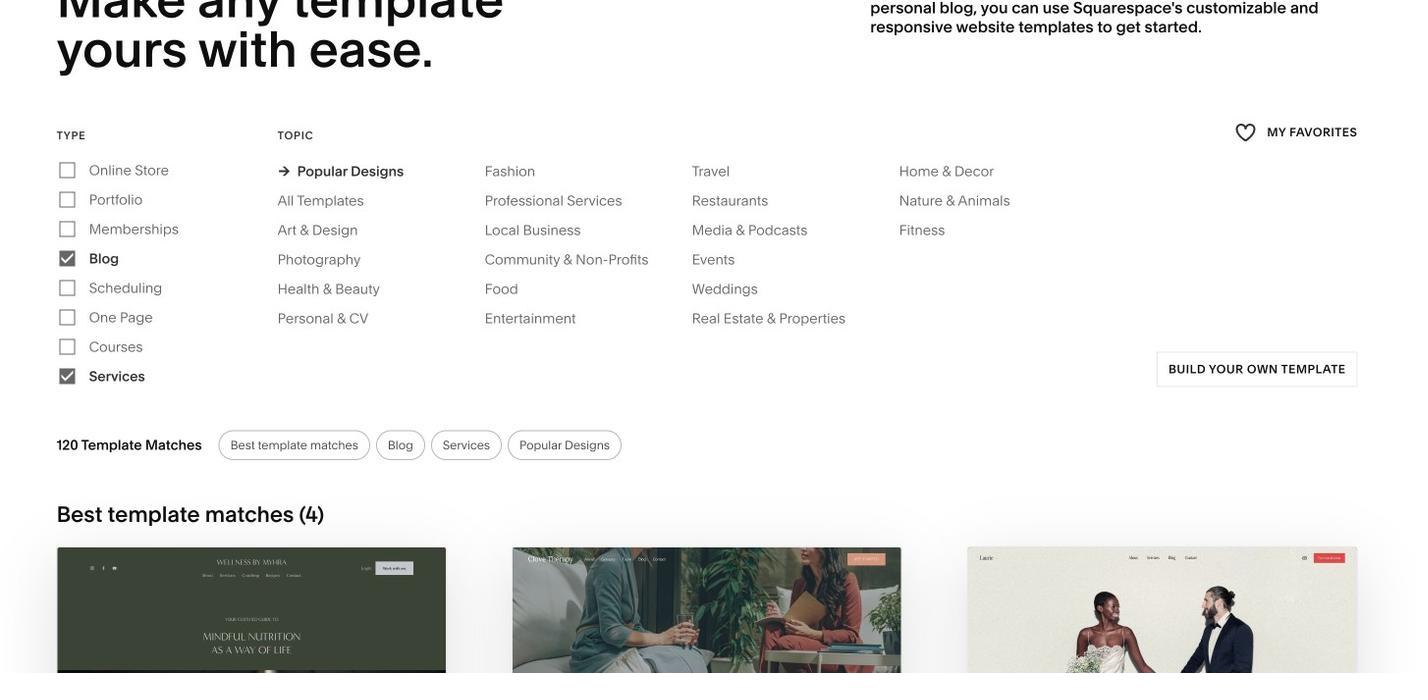 Task type: vqa. For each thing, say whether or not it's contained in the screenshot.
1st What from the bottom
no



Task type: describe. For each thing, give the bounding box(es) containing it.
myhra image
[[58, 548, 446, 674]]

clove image
[[513, 548, 901, 674]]

laurie image
[[968, 548, 1356, 674]]



